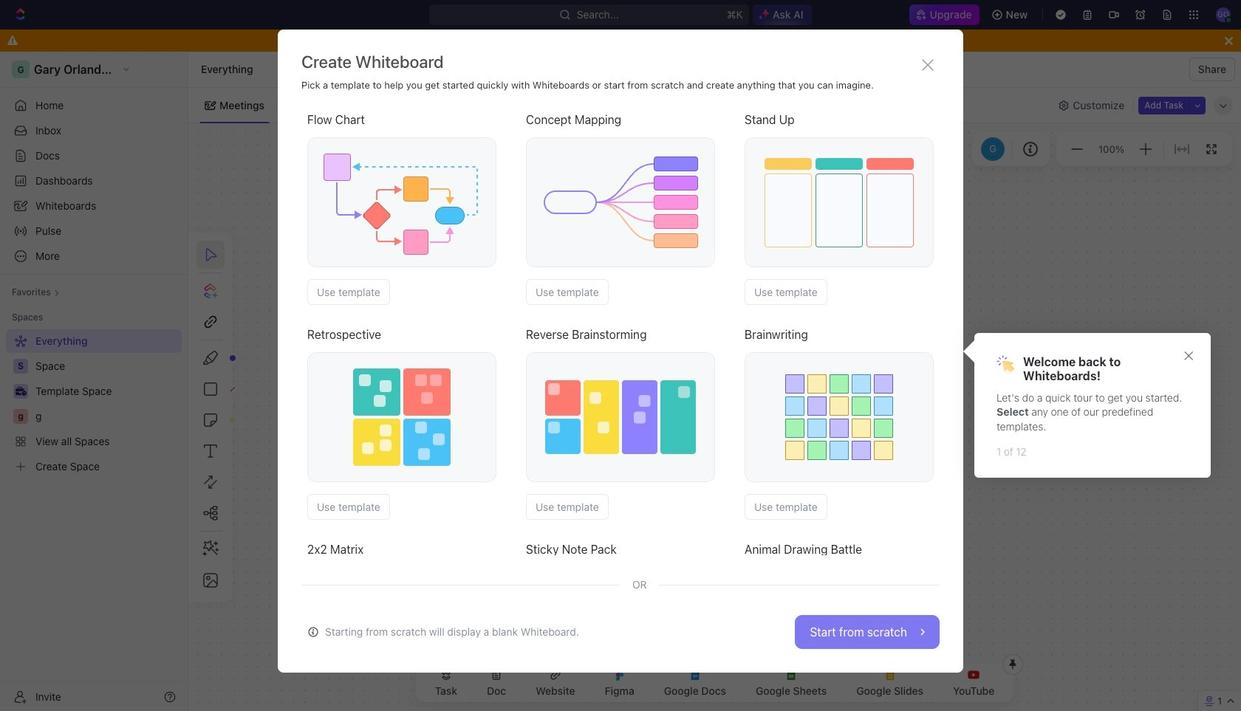 Task type: vqa. For each thing, say whether or not it's contained in the screenshot.
tree inside THE SIDEBAR navigation
yes



Task type: describe. For each thing, give the bounding box(es) containing it.
tree inside sidebar navigation
[[6, 329, 182, 479]]

0 horizontal spatial dialog
[[278, 30, 963, 711]]



Task type: locate. For each thing, give the bounding box(es) containing it.
sidebar navigation
[[0, 52, 188, 711]]

1 horizontal spatial dialog
[[974, 333, 1211, 478]]

tree
[[6, 329, 182, 479]]

dialog
[[278, 30, 963, 711], [974, 333, 1211, 478]]



